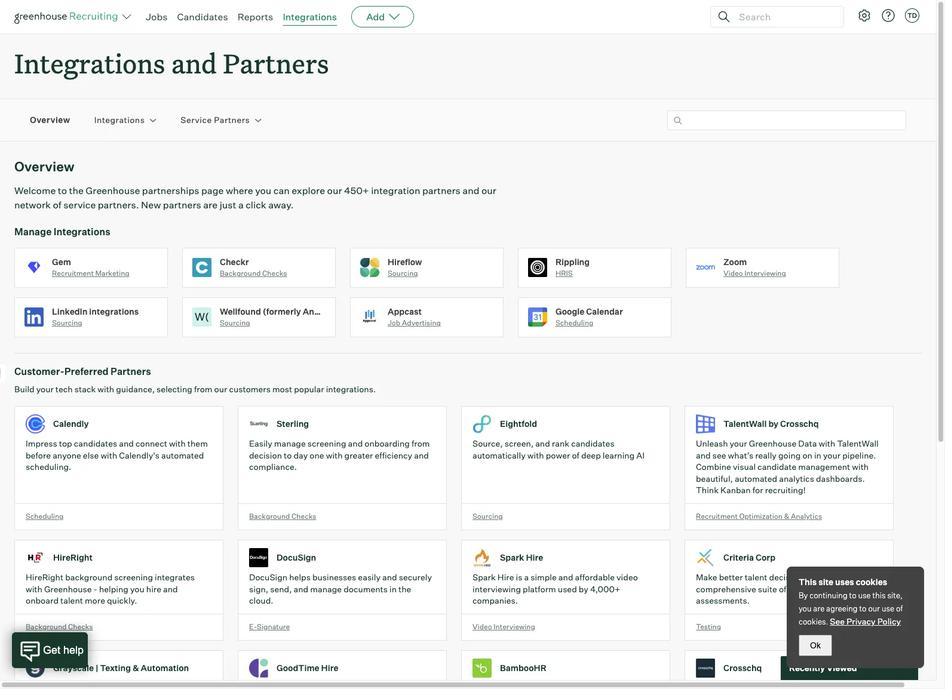 Task type: locate. For each thing, give the bounding box(es) containing it.
1 candidates from the left
[[74, 439, 117, 449]]

your
[[36, 384, 54, 395], [730, 439, 748, 449], [824, 450, 841, 461]]

0 vertical spatial you
[[255, 185, 272, 197]]

candidates up else
[[74, 439, 117, 449]]

0 vertical spatial talentwall
[[724, 419, 767, 429]]

1 vertical spatial by
[[579, 584, 589, 595]]

sourcing up spark hire
[[473, 512, 503, 521]]

docusign for docusign
[[277, 553, 316, 563]]

automated down them
[[161, 450, 204, 461]]

and inside unleash your greenhouse data with talentwall and see what's really going on in your pipeline. combine visual candidate management with beautiful, automated analytics dashboards. think kanban for recruiting!
[[696, 450, 711, 461]]

docusign for docusign helps businesses easily and securely sign, send, and manage documents in the cloud.
[[249, 573, 288, 583]]

hireright inside hireright background screening integrates with greenhouse - helping you hire and onboard talent more quickly.
[[26, 573, 63, 583]]

greenhouse up really
[[749, 439, 797, 449]]

checks up '(formerly'
[[262, 269, 287, 278]]

talentwall by crosschq
[[724, 419, 819, 429]]

greenhouse recruiting image
[[14, 10, 122, 24]]

recruiting!
[[765, 485, 806, 496]]

uses
[[836, 577, 855, 588]]

0 horizontal spatial checks
[[68, 623, 93, 632]]

candidates up deep
[[571, 439, 615, 449]]

source,
[[473, 439, 503, 449]]

1 horizontal spatial video
[[724, 269, 743, 278]]

with right else
[[101, 450, 117, 461]]

your down customer-
[[36, 384, 54, 395]]

network
[[14, 199, 51, 211]]

use up policy
[[882, 604, 895, 614]]

video down zoom at the right of page
[[724, 269, 743, 278]]

background down checkr
[[220, 269, 261, 278]]

else
[[83, 450, 99, 461]]

1 vertical spatial crosschq
[[724, 664, 762, 674]]

kanban
[[721, 485, 751, 496]]

interviewing down zoom at the right of page
[[745, 269, 786, 278]]

partners right service
[[214, 115, 250, 125]]

talentwall up pipeline.
[[838, 439, 879, 449]]

scheduling down scheduling.
[[26, 512, 64, 521]]

your up what's
[[730, 439, 748, 449]]

1 horizontal spatial talentwall
[[838, 439, 879, 449]]

hireright up onboard
[[26, 573, 63, 583]]

in right on
[[815, 450, 822, 461]]

background
[[220, 269, 261, 278], [249, 512, 290, 521], [26, 623, 67, 632]]

(formerly
[[263, 306, 301, 317]]

hireflow sourcing
[[388, 257, 422, 278]]

0 horizontal spatial manage
[[274, 439, 306, 449]]

the down securely
[[399, 584, 411, 595]]

0 horizontal spatial spark
[[473, 573, 496, 583]]

1 vertical spatial partners
[[163, 199, 201, 211]]

compliance.
[[249, 462, 297, 472]]

you inside hireright background screening integrates with greenhouse - helping you hire and onboard talent more quickly.
[[130, 584, 144, 595]]

are up cookies.
[[814, 604, 825, 614]]

1 vertical spatial integrations link
[[94, 114, 145, 126]]

our inside the by continuing to use this site, you are agreeing to our use of cookies.
[[869, 604, 880, 614]]

partners for customer-preferred partners
[[111, 366, 151, 378]]

hire inside spark hire is a simple and affordable video interviewing platform used by 4,000+ companies.
[[498, 573, 514, 583]]

video
[[724, 269, 743, 278], [473, 623, 492, 632]]

the inside docusign helps businesses easily and securely sign, send, and manage documents in the cloud.
[[399, 584, 411, 595]]

docusign inside docusign helps businesses easily and securely sign, send, and manage documents in the cloud.
[[249, 573, 288, 583]]

1 horizontal spatial in
[[815, 450, 822, 461]]

you up click
[[255, 185, 272, 197]]

easily
[[249, 439, 272, 449]]

recruitment down gem
[[52, 269, 94, 278]]

overview
[[30, 115, 70, 125], [14, 158, 75, 175]]

1 vertical spatial in
[[390, 584, 397, 595]]

1 horizontal spatial by
[[769, 419, 779, 429]]

most
[[272, 384, 292, 395]]

0 vertical spatial integrations link
[[283, 11, 337, 23]]

partners down the reports
[[223, 45, 329, 81]]

scheduling down google
[[556, 319, 594, 328]]

1 vertical spatial screening
[[114, 573, 153, 583]]

crosschq inside crosschq link
[[724, 664, 762, 674]]

1 horizontal spatial talent
[[745, 573, 768, 583]]

privacy
[[847, 617, 876, 627]]

0 vertical spatial in
[[815, 450, 822, 461]]

from right selecting
[[194, 384, 212, 395]]

a inside welcome to the greenhouse partnerships page where you can explore our 450+ integration partners and our network of service partners. new partners are just a click away.
[[238, 199, 244, 211]]

to up the service
[[58, 185, 67, 197]]

make
[[696, 573, 718, 583]]

manage inside docusign helps businesses easily and securely sign, send, and manage documents in the cloud.
[[310, 584, 342, 595]]

zoom video interviewing
[[724, 257, 786, 278]]

0 horizontal spatial the
[[69, 185, 84, 197]]

td button
[[903, 6, 922, 25]]

to left day
[[284, 450, 292, 461]]

a left the uses
[[827, 573, 832, 583]]

helping
[[99, 584, 128, 595]]

talent left more
[[60, 596, 83, 606]]

talentwall
[[724, 419, 767, 429], [838, 439, 879, 449]]

analytics
[[791, 512, 822, 521]]

calendly's
[[119, 450, 160, 461]]

and inside impress top candidates and connect with them before anyone else with calendly's automated scheduling.
[[119, 439, 134, 449]]

spark up interviewing
[[473, 573, 496, 583]]

of inside source, screen, and rank candidates automatically with power of deep learning ai
[[572, 450, 580, 461]]

cookies
[[856, 577, 888, 588]]

data
[[799, 439, 817, 449]]

service
[[181, 115, 212, 125]]

hireright up the "background" at bottom left
[[53, 553, 93, 563]]

1 vertical spatial scheduling
[[26, 512, 64, 521]]

& right texting
[[133, 664, 139, 674]]

this
[[873, 591, 886, 601]]

on
[[803, 450, 813, 461]]

spark for spark hire is a simple and affordable video interviewing platform used by 4,000+ companies.
[[473, 573, 496, 583]]

interviewing inside zoom video interviewing
[[745, 269, 786, 278]]

of left deep
[[572, 450, 580, 461]]

1 vertical spatial hireright
[[26, 573, 63, 583]]

analytics
[[780, 474, 815, 484]]

just
[[220, 199, 236, 211]]

screen,
[[505, 439, 534, 449]]

a right "just"
[[238, 199, 244, 211]]

0 vertical spatial use
[[859, 591, 871, 601]]

hire for spark hire is a simple and affordable video interviewing platform used by 4,000+ companies.
[[498, 573, 514, 583]]

hire up simple
[[526, 553, 544, 563]]

a right the is at the right of page
[[524, 573, 529, 583]]

0 vertical spatial partners
[[223, 45, 329, 81]]

2 horizontal spatial a
[[827, 573, 832, 583]]

2 vertical spatial hire
[[321, 664, 339, 674]]

away.
[[268, 199, 294, 211]]

sourcing down linkedin
[[52, 319, 82, 328]]

from up efficiency
[[412, 439, 430, 449]]

1 horizontal spatial scheduling
[[556, 319, 594, 328]]

1 vertical spatial manage
[[310, 584, 342, 595]]

2 candidates from the left
[[571, 439, 615, 449]]

0 vertical spatial scheduling
[[556, 319, 594, 328]]

1 horizontal spatial use
[[882, 604, 895, 614]]

background checks down the 'compliance.'
[[249, 512, 316, 521]]

2 vertical spatial checks
[[68, 623, 93, 632]]

0 horizontal spatial hire
[[321, 664, 339, 674]]

0 vertical spatial the
[[69, 185, 84, 197]]

to
[[58, 185, 67, 197], [284, 450, 292, 461], [850, 591, 857, 601], [860, 604, 867, 614]]

1 vertical spatial recruitment
[[696, 512, 738, 521]]

hire right the goodtime
[[321, 664, 339, 674]]

manage up day
[[274, 439, 306, 449]]

1 horizontal spatial the
[[399, 584, 411, 595]]

e-
[[249, 623, 257, 632]]

1 horizontal spatial automated
[[735, 474, 778, 484]]

manage inside the easily manage screening and onboarding from decision to day one with greater efficiency and compliance.
[[274, 439, 306, 449]]

candidates inside impress top candidates and connect with them before anyone else with calendly's automated scheduling.
[[74, 439, 117, 449]]

scheduling
[[556, 319, 594, 328], [26, 512, 64, 521]]

0 vertical spatial by
[[769, 419, 779, 429]]

screening inside the easily manage screening and onboarding from decision to day one with greater efficiency and compliance.
[[308, 439, 346, 449]]

background for easily manage screening and onboarding from decision to day one with greater efficiency and compliance.
[[249, 512, 290, 521]]

1 horizontal spatial candidates
[[571, 439, 615, 449]]

0 vertical spatial background
[[220, 269, 261, 278]]

screening for one
[[308, 439, 346, 449]]

background checks
[[249, 512, 316, 521], [26, 623, 93, 632]]

you down by
[[799, 604, 812, 614]]

by up really
[[769, 419, 779, 429]]

goodtime
[[277, 664, 320, 674]]

hire left the is at the right of page
[[498, 573, 514, 583]]

recruitment down think
[[696, 512, 738, 521]]

eightfold
[[500, 419, 537, 429]]

0 vertical spatial background checks
[[249, 512, 316, 521]]

partners
[[223, 45, 329, 81], [214, 115, 250, 125], [111, 366, 151, 378]]

screening inside hireright background screening integrates with greenhouse - helping you hire and onboard talent more quickly.
[[114, 573, 153, 583]]

add
[[366, 11, 385, 23]]

by right used
[[579, 584, 589, 595]]

0 horizontal spatial use
[[859, 591, 871, 601]]

0 vertical spatial manage
[[274, 439, 306, 449]]

power
[[546, 450, 570, 461]]

background down onboard
[[26, 623, 67, 632]]

with down screen,
[[528, 450, 544, 461]]

None text field
[[668, 110, 907, 130]]

with right one
[[326, 450, 343, 461]]

integrations
[[283, 11, 337, 23], [14, 45, 165, 81], [94, 115, 145, 125], [54, 226, 110, 238]]

0 vertical spatial your
[[36, 384, 54, 395]]

you
[[255, 185, 272, 197], [130, 584, 144, 595], [799, 604, 812, 614]]

1 horizontal spatial from
[[412, 439, 430, 449]]

0 horizontal spatial video
[[473, 623, 492, 632]]

in right documents
[[390, 584, 397, 595]]

2 horizontal spatial your
[[824, 450, 841, 461]]

1 vertical spatial overview
[[14, 158, 75, 175]]

talent up suite
[[745, 573, 768, 583]]

are inside the by continuing to use this site, you are agreeing to our use of cookies.
[[814, 604, 825, 614]]

send,
[[270, 584, 292, 595]]

day
[[294, 450, 308, 461]]

docusign up sign,
[[249, 573, 288, 583]]

0 horizontal spatial background checks
[[26, 623, 93, 632]]

spark inside spark hire is a simple and affordable video interviewing platform used by 4,000+ companies.
[[473, 573, 496, 583]]

0 horizontal spatial candidates
[[74, 439, 117, 449]]

1 vertical spatial checks
[[292, 512, 316, 521]]

calendar
[[587, 306, 623, 317]]

2 horizontal spatial you
[[799, 604, 812, 614]]

0 vertical spatial automated
[[161, 450, 204, 461]]

and inside source, screen, and rank candidates automatically with power of deep learning ai
[[536, 439, 550, 449]]

1 horizontal spatial are
[[814, 604, 825, 614]]

video down the companies.
[[473, 623, 492, 632]]

2 vertical spatial greenhouse
[[44, 584, 92, 595]]

platform
[[523, 584, 556, 595]]

& left analytics
[[784, 512, 790, 521]]

0 vertical spatial are
[[203, 199, 218, 211]]

1 vertical spatial the
[[399, 584, 411, 595]]

you left "hire"
[[130, 584, 144, 595]]

0 vertical spatial checks
[[262, 269, 287, 278]]

2 vertical spatial background
[[26, 623, 67, 632]]

with down pipeline.
[[852, 462, 869, 472]]

1 vertical spatial docusign
[[249, 573, 288, 583]]

are down page at the left of the page
[[203, 199, 218, 211]]

partners right 'integration'
[[423, 185, 461, 197]]

sourcing down 'wellfound'
[[220, 319, 250, 328]]

greenhouse up partners. at the left
[[86, 185, 140, 197]]

the inside welcome to the greenhouse partnerships page where you can explore our 450+ integration partners and our network of service partners. new partners are just a click away.
[[69, 185, 84, 197]]

1 vertical spatial talent
[[60, 596, 83, 606]]

hireright
[[53, 553, 93, 563], [26, 573, 63, 583]]

of down site,
[[897, 604, 903, 614]]

1 horizontal spatial checks
[[262, 269, 287, 278]]

recruitment
[[52, 269, 94, 278], [696, 512, 738, 521]]

docusign
[[277, 553, 316, 563], [249, 573, 288, 583]]

your up management
[[824, 450, 841, 461]]

2 horizontal spatial checks
[[292, 512, 316, 521]]

1 vertical spatial hire
[[498, 573, 514, 583]]

greenhouse down the "background" at bottom left
[[44, 584, 92, 595]]

customer-preferred partners
[[14, 366, 151, 378]]

comprehensive
[[696, 584, 756, 595]]

0 horizontal spatial you
[[130, 584, 144, 595]]

greenhouse
[[86, 185, 140, 197], [749, 439, 797, 449], [44, 584, 92, 595]]

0 horizontal spatial are
[[203, 199, 218, 211]]

0 horizontal spatial crosschq
[[724, 664, 762, 674]]

1 vertical spatial your
[[730, 439, 748, 449]]

see
[[830, 617, 845, 627]]

0 vertical spatial &
[[784, 512, 790, 521]]

wellfound
[[220, 306, 261, 317]]

in
[[815, 450, 822, 461], [390, 584, 397, 595]]

of down decisions
[[779, 584, 787, 595]]

0 horizontal spatial by
[[579, 584, 589, 595]]

in inside unleash your greenhouse data with talentwall and see what's really going on in your pipeline. combine visual candidate management with beautiful, automated analytics dashboards. think kanban for recruiting!
[[815, 450, 822, 461]]

background down the 'compliance.'
[[249, 512, 290, 521]]

pipeline.
[[843, 450, 877, 461]]

0 vertical spatial interviewing
[[745, 269, 786, 278]]

1 vertical spatial interviewing
[[494, 623, 535, 632]]

a inside spark hire is a simple and affordable video interviewing platform used by 4,000+ companies.
[[524, 573, 529, 583]]

a
[[238, 199, 244, 211], [524, 573, 529, 583], [827, 573, 832, 583]]

2 vertical spatial you
[[799, 604, 812, 614]]

0 horizontal spatial talentwall
[[724, 419, 767, 429]]

0 horizontal spatial recruitment
[[52, 269, 94, 278]]

manage down the businesses
[[310, 584, 342, 595]]

0 horizontal spatial your
[[36, 384, 54, 395]]

of left the service
[[53, 199, 61, 211]]

partners down partnerships
[[163, 199, 201, 211]]

1 horizontal spatial your
[[730, 439, 748, 449]]

checks down more
[[68, 623, 93, 632]]

partners
[[423, 185, 461, 197], [163, 199, 201, 211]]

unleash
[[696, 439, 728, 449]]

screening up one
[[308, 439, 346, 449]]

0 horizontal spatial from
[[194, 384, 212, 395]]

preferred
[[64, 366, 109, 378]]

recruitment optimization & analytics
[[696, 512, 822, 521]]

sourcing down "hireflow"
[[388, 269, 418, 278]]

testing
[[696, 623, 721, 632]]

visual
[[733, 462, 756, 472]]

td button
[[905, 8, 920, 23]]

interviewing down the companies.
[[494, 623, 535, 632]]

0 horizontal spatial talent
[[60, 596, 83, 606]]

docusign up helps
[[277, 553, 316, 563]]

1 horizontal spatial you
[[255, 185, 272, 197]]

1 horizontal spatial interviewing
[[745, 269, 786, 278]]

by inside spark hire is a simple and affordable video interviewing platform used by 4,000+ companies.
[[579, 584, 589, 595]]

video inside zoom video interviewing
[[724, 269, 743, 278]]

calendly
[[53, 419, 89, 429]]

background for hireright background screening integrates with greenhouse - helping you hire and onboard talent more quickly.
[[26, 623, 67, 632]]

tech
[[55, 384, 73, 395]]

automated
[[161, 450, 204, 461], [735, 474, 778, 484]]

automated up for
[[735, 474, 778, 484]]

use left this
[[859, 591, 871, 601]]

where
[[226, 185, 253, 197]]

background
[[65, 573, 113, 583]]

1 vertical spatial background
[[249, 512, 290, 521]]

1 vertical spatial spark
[[473, 573, 496, 583]]

partners up guidance,
[[111, 366, 151, 378]]

1 horizontal spatial manage
[[310, 584, 342, 595]]

w(
[[195, 310, 209, 324]]

0 vertical spatial screening
[[308, 439, 346, 449]]

0 vertical spatial spark
[[500, 553, 524, 563]]

optimization
[[740, 512, 783, 521]]

greenhouse inside unleash your greenhouse data with talentwall and see what's really going on in your pipeline. combine visual candidate management with beautiful, automated analytics dashboards. think kanban for recruiting!
[[749, 439, 797, 449]]

the up the service
[[69, 185, 84, 197]]

angellist
[[303, 306, 342, 317]]

talent inside hireright background screening integrates with greenhouse - helping you hire and onboard talent more quickly.
[[60, 596, 83, 606]]

reports
[[238, 11, 273, 23]]

selecting
[[157, 384, 192, 395]]

1 vertical spatial background checks
[[26, 623, 93, 632]]

criteria
[[724, 553, 754, 563]]

background checks for easily manage screening and onboarding from decision to day one with greater efficiency and compliance.
[[249, 512, 316, 521]]

with up onboard
[[26, 584, 42, 595]]

checks for easily manage screening and onboarding from decision to day one with greater efficiency and compliance.
[[292, 512, 316, 521]]

1 vertical spatial talentwall
[[838, 439, 879, 449]]

background checks down onboard
[[26, 623, 93, 632]]

with up scientifically
[[809, 573, 825, 583]]

assessments.
[[696, 596, 750, 606]]

screening up the helping
[[114, 573, 153, 583]]

to inside the easily manage screening and onboarding from decision to day one with greater efficiency and compliance.
[[284, 450, 292, 461]]

are
[[203, 199, 218, 211], [814, 604, 825, 614]]

0 horizontal spatial &
[[133, 664, 139, 674]]

spark up the is at the right of page
[[500, 553, 524, 563]]

1 horizontal spatial hire
[[498, 573, 514, 583]]

0 vertical spatial greenhouse
[[86, 185, 140, 197]]

0 vertical spatial hire
[[526, 553, 544, 563]]

0 horizontal spatial screening
[[114, 573, 153, 583]]

impress top candidates and connect with them before anyone else with calendly's automated scheduling.
[[26, 439, 208, 472]]

talentwall up what's
[[724, 419, 767, 429]]

checks down the 'compliance.'
[[292, 512, 316, 521]]

spark for spark hire
[[500, 553, 524, 563]]



Task type: vqa. For each thing, say whether or not it's contained in the screenshot.
the bottommost Templates
no



Task type: describe. For each thing, give the bounding box(es) containing it.
your for build
[[36, 384, 54, 395]]

customers
[[229, 384, 271, 395]]

0 vertical spatial from
[[194, 384, 212, 395]]

1 horizontal spatial &
[[784, 512, 790, 521]]

them
[[188, 439, 208, 449]]

one
[[310, 450, 324, 461]]

with inside hireright background screening integrates with greenhouse - helping you hire and onboard talent more quickly.
[[26, 584, 42, 595]]

by continuing to use this site, you are agreeing to our use of cookies.
[[799, 591, 903, 627]]

to up "privacy"
[[860, 604, 867, 614]]

goodtime hire link
[[238, 651, 461, 690]]

recently viewed
[[790, 664, 857, 674]]

grayscale | texting & automation
[[53, 664, 189, 674]]

popular
[[294, 384, 324, 395]]

rank
[[552, 439, 570, 449]]

integrations and partners
[[14, 45, 329, 81]]

0 vertical spatial crosschq
[[781, 419, 819, 429]]

sourcing inside hireflow sourcing
[[388, 269, 418, 278]]

and inside spark hire is a simple and affordable video interviewing platform used by 4,000+ companies.
[[559, 573, 574, 583]]

a inside make better talent decisions with a comprehensive suite of scientifically validated assessments.
[[827, 573, 832, 583]]

to down the uses
[[850, 591, 857, 601]]

validated
[[839, 584, 875, 595]]

grayscale
[[53, 664, 94, 674]]

gem recruitment marketing
[[52, 257, 130, 278]]

suite
[[758, 584, 778, 595]]

hire for spark hire
[[526, 553, 544, 563]]

1 vertical spatial &
[[133, 664, 139, 674]]

you inside the by continuing to use this site, you are agreeing to our use of cookies.
[[799, 604, 812, 614]]

used
[[558, 584, 577, 595]]

companies.
[[473, 596, 518, 606]]

checks for hireright background screening integrates with greenhouse - helping you hire and onboard talent more quickly.
[[68, 623, 93, 632]]

hire
[[146, 584, 161, 595]]

hris
[[556, 269, 573, 278]]

rippling
[[556, 257, 590, 267]]

welcome to the greenhouse partnerships page where you can explore our 450+ integration partners and our network of service partners. new partners are just a click away.
[[14, 185, 497, 211]]

click
[[246, 199, 266, 211]]

recruitment inside gem recruitment marketing
[[52, 269, 94, 278]]

efficiency
[[375, 450, 413, 461]]

from inside the easily manage screening and onboarding from decision to day one with greater efficiency and compliance.
[[412, 439, 430, 449]]

onboard
[[26, 596, 59, 606]]

overview link
[[30, 114, 70, 126]]

0 horizontal spatial integrations link
[[94, 114, 145, 126]]

decisions
[[770, 573, 807, 583]]

impress
[[26, 439, 57, 449]]

video
[[617, 573, 638, 583]]

video interviewing
[[473, 623, 535, 632]]

customer-
[[14, 366, 64, 378]]

to inside welcome to the greenhouse partnerships page where you can explore our 450+ integration partners and our network of service partners. new partners are just a click away.
[[58, 185, 67, 197]]

|
[[96, 664, 98, 674]]

hireright for hireright background screening integrates with greenhouse - helping you hire and onboard talent more quickly.
[[26, 573, 63, 583]]

better
[[719, 573, 743, 583]]

service partners link
[[181, 114, 250, 126]]

advertising
[[402, 319, 441, 328]]

is
[[516, 573, 523, 583]]

ok
[[810, 641, 821, 651]]

Search text field
[[736, 8, 833, 25]]

configure image
[[858, 8, 872, 23]]

automation
[[141, 664, 189, 674]]

management
[[799, 462, 851, 472]]

sourcing inside linkedin integrations sourcing
[[52, 319, 82, 328]]

dashboards.
[[816, 474, 865, 484]]

2 vertical spatial your
[[824, 450, 841, 461]]

with right the stack on the left of page
[[98, 384, 114, 395]]

partners for integrations and partners
[[223, 45, 329, 81]]

policy
[[878, 617, 901, 627]]

automated inside impress top candidates and connect with them before anyone else with calendly's automated scheduling.
[[161, 450, 204, 461]]

and inside hireright background screening integrates with greenhouse - helping you hire and onboard talent more quickly.
[[163, 584, 178, 595]]

with inside the easily manage screening and onboarding from decision to day one with greater efficiency and compliance.
[[326, 450, 343, 461]]

checks inside checkr background checks
[[262, 269, 287, 278]]

documents
[[344, 584, 388, 595]]

450+
[[344, 185, 369, 197]]

securely
[[399, 573, 432, 583]]

1 horizontal spatial integrations link
[[283, 11, 337, 23]]

connect
[[136, 439, 167, 449]]

before
[[26, 450, 51, 461]]

1 vertical spatial partners
[[214, 115, 250, 125]]

1 horizontal spatial partners
[[423, 185, 461, 197]]

guidance,
[[116, 384, 155, 395]]

integration
[[371, 185, 420, 197]]

0 horizontal spatial scheduling
[[26, 512, 64, 521]]

with inside source, screen, and rank candidates automatically with power of deep learning ai
[[528, 450, 544, 461]]

partnerships
[[142, 185, 199, 197]]

with right data at the right bottom of page
[[819, 439, 836, 449]]

of inside welcome to the greenhouse partnerships page where you can explore our 450+ integration partners and our network of service partners. new partners are just a click away.
[[53, 199, 61, 211]]

learning
[[603, 450, 635, 461]]

marketing
[[95, 269, 130, 278]]

0 horizontal spatial interviewing
[[494, 623, 535, 632]]

4,000+
[[590, 584, 621, 595]]

service partners
[[181, 115, 250, 125]]

combine
[[696, 462, 731, 472]]

signature
[[257, 623, 290, 632]]

sourcing inside wellfound (formerly angellist talent) sourcing
[[220, 319, 250, 328]]

grayscale | texting & automation link
[[14, 651, 238, 690]]

talentwall inside unleash your greenhouse data with talentwall and see what's really going on in your pipeline. combine visual candidate management with beautiful, automated analytics dashboards. think kanban for recruiting!
[[838, 439, 879, 449]]

automated inside unleash your greenhouse data with talentwall and see what's really going on in your pipeline. combine visual candidate management with beautiful, automated analytics dashboards. think kanban for recruiting!
[[735, 474, 778, 484]]

integrations.
[[326, 384, 376, 395]]

see privacy policy link
[[830, 617, 901, 627]]

quickly.
[[107, 596, 137, 606]]

this
[[799, 577, 817, 588]]

0 horizontal spatial partners
[[163, 199, 201, 211]]

1 horizontal spatial recruitment
[[696, 512, 738, 521]]

see
[[713, 450, 727, 461]]

0 vertical spatial overview
[[30, 115, 70, 125]]

of inside make better talent decisions with a comprehensive suite of scientifically validated assessments.
[[779, 584, 787, 595]]

hireright for hireright
[[53, 553, 93, 563]]

spark hire is a simple and affordable video interviewing platform used by 4,000+ companies.
[[473, 573, 638, 606]]

site
[[819, 577, 834, 588]]

candidates inside source, screen, and rank candidates automatically with power of deep learning ai
[[571, 439, 615, 449]]

greenhouse inside hireright background screening integrates with greenhouse - helping you hire and onboard talent more quickly.
[[44, 584, 92, 595]]

are inside welcome to the greenhouse partnerships page where you can explore our 450+ integration partners and our network of service partners. new partners are just a click away.
[[203, 199, 218, 211]]

businesses
[[313, 573, 356, 583]]

bamboohr link
[[461, 651, 685, 690]]

background checks for hireright background screening integrates with greenhouse - helping you hire and onboard talent more quickly.
[[26, 623, 93, 632]]

linkedin integrations sourcing
[[52, 306, 139, 328]]

with inside make better talent decisions with a comprehensive suite of scientifically validated assessments.
[[809, 573, 825, 583]]

easily manage screening and onboarding from decision to day one with greater efficiency and compliance.
[[249, 439, 430, 472]]

job
[[388, 319, 401, 328]]

jobs
[[146, 11, 168, 23]]

1 vertical spatial use
[[882, 604, 895, 614]]

scheduling inside google calendar scheduling
[[556, 319, 594, 328]]

more
[[85, 596, 105, 606]]

anyone
[[53, 450, 81, 461]]

appcast
[[388, 306, 422, 317]]

integrations
[[89, 306, 139, 317]]

of inside the by continuing to use this site, you are agreeing to our use of cookies.
[[897, 604, 903, 614]]

screening for hire
[[114, 573, 153, 583]]

talent inside make better talent decisions with a comprehensive suite of scientifically validated assessments.
[[745, 573, 768, 583]]

candidates
[[177, 11, 228, 23]]

talent)
[[344, 306, 373, 317]]

with left them
[[169, 439, 186, 449]]

greenhouse inside welcome to the greenhouse partnerships page where you can explore our 450+ integration partners and our network of service partners. new partners are just a click away.
[[86, 185, 140, 197]]

agreeing
[[827, 604, 858, 614]]

in inside docusign helps businesses easily and securely sign, send, and manage documents in the cloud.
[[390, 584, 397, 595]]

going
[[779, 450, 801, 461]]

background inside checkr background checks
[[220, 269, 261, 278]]

add button
[[352, 6, 414, 27]]

and inside welcome to the greenhouse partnerships page where you can explore our 450+ integration partners and our network of service partners. new partners are just a click away.
[[463, 185, 480, 197]]

crosschq link
[[685, 651, 908, 690]]

helps
[[289, 573, 311, 583]]

your for unleash
[[730, 439, 748, 449]]

build
[[14, 384, 34, 395]]

reports link
[[238, 11, 273, 23]]

hire for goodtime hire
[[321, 664, 339, 674]]

can
[[274, 185, 290, 197]]

you inside welcome to the greenhouse partnerships page where you can explore our 450+ integration partners and our network of service partners. new partners are just a click away.
[[255, 185, 272, 197]]



